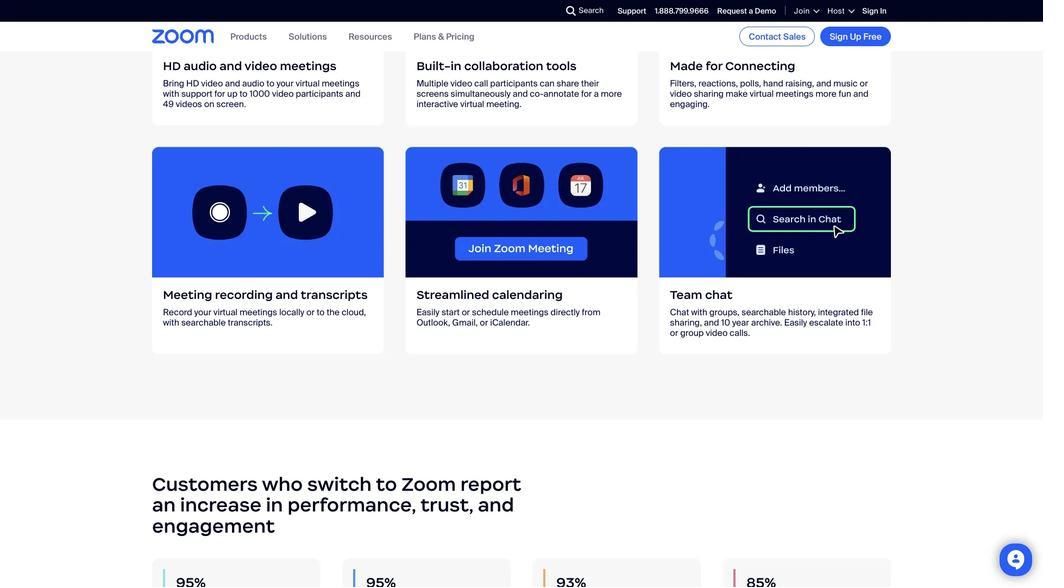 Task type: describe. For each thing, give the bounding box(es) containing it.
an
[[152, 493, 176, 517]]

meeting recording and transcripts record your virtual meetings locally or to the cloud, with searchable transcripts.
[[163, 288, 368, 328]]

to inside the customers who switch to zoom report an increase in performance, trust, and engagement
[[376, 472, 397, 496]]

1 horizontal spatial a
[[749, 6, 754, 16]]

for inside made for connecting filters, reactions, polls, hand raising, and music or video sharing make virtual meetings more fun and engaging.
[[706, 59, 723, 73]]

a inside built-in collaboration tools multiple video call participants can share their screens simultaneously and co-annotate for a more interactive virtual meeting.
[[594, 88, 599, 99]]

products button
[[231, 31, 267, 42]]

easily inside streamlined calendaring easily start or schedule meetings directly from outlook, gmail, or icalendar.
[[417, 306, 440, 318]]

zoom meetings image
[[152, 0, 384, 49]]

or inside made for connecting filters, reactions, polls, hand raising, and music or video sharing make virtual meetings more fun and engaging.
[[860, 78, 869, 89]]

engaging.
[[671, 98, 710, 110]]

chat
[[671, 306, 690, 318]]

annotate
[[544, 88, 580, 99]]

schedule
[[472, 306, 509, 318]]

simultaneously
[[451, 88, 511, 99]]

raising,
[[786, 78, 815, 89]]

search
[[579, 5, 604, 15]]

1.888.799.9666
[[655, 6, 709, 16]]

searchable inside the meeting recording and transcripts record your virtual meetings locally or to the cloud, with searchable transcripts.
[[181, 317, 226, 328]]

sharing
[[694, 88, 724, 99]]

resources button
[[349, 31, 392, 42]]

host button
[[828, 6, 854, 16]]

team
[[671, 288, 703, 302]]

with inside hd audio and video meetings bring hd video and audio to your virtual meetings with support for up to 1000 video participants and 49 videos on screen.
[[163, 88, 179, 99]]

screen.
[[217, 98, 246, 110]]

sharing,
[[671, 317, 703, 328]]

search image
[[567, 6, 576, 16]]

streamlined calendaring easily start or schedule meetings directly from outlook, gmail, or icalendar.
[[417, 288, 601, 328]]

connecting
[[726, 59, 796, 73]]

built-in collaboration tools multiple video call participants can share their screens simultaneously and co-annotate for a more interactive virtual meeting.
[[417, 59, 622, 110]]

hand
[[764, 78, 784, 89]]

or right start
[[462, 306, 470, 318]]

in inside built-in collaboration tools multiple video call participants can share their screens simultaneously and co-annotate for a more interactive virtual meeting.
[[451, 59, 462, 73]]

customers who switch to zoom report an increase in performance, trust, and engagement
[[152, 472, 522, 538]]

on
[[204, 98, 214, 110]]

participants inside built-in collaboration tools multiple video call participants can share their screens simultaneously and co-annotate for a more interactive virtual meeting.
[[491, 78, 538, 89]]

meetings inside streamlined calendaring easily start or schedule meetings directly from outlook, gmail, or icalendar.
[[511, 306, 549, 318]]

create poll image
[[660, 0, 892, 49]]

support
[[618, 6, 647, 16]]

or inside team chat chat with groups, searchable history, integrated file sharing, and 10 year archive. easily escalate into 1:1 or group video calls.
[[671, 327, 679, 339]]

request
[[718, 6, 748, 16]]

join
[[795, 6, 811, 16]]

switch
[[307, 472, 372, 496]]

calls.
[[730, 327, 751, 339]]

and inside built-in collaboration tools multiple video call participants can share their screens simultaneously and co-annotate for a more interactive virtual meeting.
[[513, 88, 528, 99]]

trust,
[[421, 493, 474, 517]]

plans & pricing
[[414, 31, 475, 42]]

in inside the customers who switch to zoom report an increase in performance, trust, and engagement
[[266, 493, 283, 517]]

contact sales link
[[740, 27, 816, 46]]

meetings inside made for connecting filters, reactions, polls, hand raising, and music or video sharing make virtual meetings more fun and engaging.
[[776, 88, 814, 99]]

participants inside hd audio and video meetings bring hd video and audio to your virtual meetings with support for up to 1000 video participants and 49 videos on screen.
[[296, 88, 344, 99]]

join button
[[795, 6, 819, 16]]

meetings inside the meeting recording and transcripts record your virtual meetings locally or to the cloud, with searchable transcripts.
[[240, 306, 277, 318]]

who
[[262, 472, 303, 496]]

solutions button
[[289, 31, 327, 42]]

more inside built-in collaboration tools multiple video call participants can share their screens simultaneously and co-annotate for a more interactive virtual meeting.
[[601, 88, 622, 99]]

engagement
[[152, 514, 275, 538]]

interactive
[[417, 98, 459, 110]]

meeting
[[163, 288, 212, 302]]

and inside the meeting recording and transcripts record your virtual meetings locally or to the cloud, with searchable transcripts.
[[276, 288, 298, 302]]

call
[[475, 78, 489, 89]]

transcripts.
[[228, 317, 273, 328]]

multiple
[[417, 78, 449, 89]]

plans
[[414, 31, 436, 42]]

sign up free link
[[821, 27, 892, 46]]

with inside the meeting recording and transcripts record your virtual meetings locally or to the cloud, with searchable transcripts.
[[163, 317, 179, 328]]

into
[[846, 317, 861, 328]]

or right gmail,
[[480, 317, 488, 328]]

sign for sign up free
[[830, 31, 849, 42]]

sign up free
[[830, 31, 882, 42]]

file
[[862, 306, 874, 318]]

request a demo link
[[718, 6, 777, 16]]

video inside team chat chat with groups, searchable history, integrated file sharing, and 10 year archive. easily escalate into 1:1 or group video calls.
[[706, 327, 728, 339]]

directly
[[551, 306, 580, 318]]

transcripts
[[301, 288, 368, 302]]

up
[[851, 31, 862, 42]]

support link
[[618, 6, 647, 16]]

calendaring
[[493, 288, 563, 302]]

1:1
[[863, 317, 872, 328]]

reactions,
[[699, 78, 739, 89]]

can
[[540, 78, 555, 89]]

solutions
[[289, 31, 327, 42]]

customers
[[152, 472, 258, 496]]

fun
[[839, 88, 852, 99]]

the
[[327, 306, 340, 318]]

locally
[[280, 306, 305, 318]]

and inside the customers who switch to zoom report an increase in performance, trust, and engagement
[[478, 493, 514, 517]]

contact sales
[[749, 31, 806, 42]]

icalendar.
[[491, 317, 530, 328]]

up
[[227, 88, 238, 99]]

share
[[557, 78, 580, 89]]

video inside built-in collaboration tools multiple video call participants can share their screens simultaneously and co-annotate for a more interactive virtual meeting.
[[451, 78, 473, 89]]

calendar image
[[406, 147, 638, 278]]

for for multiple
[[582, 88, 592, 99]]

performance,
[[288, 493, 417, 517]]



Task type: vqa. For each thing, say whether or not it's contained in the screenshot.
To within Customers who switch to Zoom report an increase in performance, trust, and engagement
yes



Task type: locate. For each thing, give the bounding box(es) containing it.
for for meetings
[[215, 88, 225, 99]]

1 vertical spatial in
[[266, 493, 283, 517]]

streamlined
[[417, 288, 490, 302]]

0 vertical spatial audio
[[184, 59, 217, 73]]

tools
[[547, 59, 577, 73]]

cloud,
[[342, 306, 366, 318]]

and inside team chat chat with groups, searchable history, integrated file sharing, and 10 year archive. easily escalate into 1:1 or group video calls.
[[705, 317, 720, 328]]

1 more from the left
[[601, 88, 622, 99]]

record
[[163, 306, 192, 318]]

1 horizontal spatial participants
[[491, 78, 538, 89]]

collaboration
[[465, 59, 544, 73]]

0 horizontal spatial hd
[[163, 59, 181, 73]]

sign in
[[863, 6, 887, 16]]

1 vertical spatial a
[[594, 88, 599, 99]]

virtual inside hd audio and video meetings bring hd video and audio to your virtual meetings with support for up to 1000 video participants and 49 videos on screen.
[[296, 78, 320, 89]]

outlook,
[[417, 317, 451, 328]]

your inside hd audio and video meetings bring hd video and audio to your virtual meetings with support for up to 1000 video participants and 49 videos on screen.
[[277, 78, 294, 89]]

0 horizontal spatial more
[[601, 88, 622, 99]]

contact
[[749, 31, 782, 42]]

group
[[681, 327, 704, 339]]

pricing
[[447, 31, 475, 42]]

more right their
[[601, 88, 622, 99]]

49
[[163, 98, 174, 110]]

1 horizontal spatial for
[[582, 88, 592, 99]]

sign left up
[[830, 31, 849, 42]]

chat image
[[660, 147, 892, 278]]

host
[[828, 6, 846, 16]]

1 horizontal spatial hd
[[186, 78, 199, 89]]

integrated
[[819, 306, 860, 318]]

video
[[245, 59, 277, 73], [201, 78, 223, 89], [451, 78, 473, 89], [272, 88, 294, 99], [671, 88, 692, 99], [706, 327, 728, 339]]

hd up bring
[[163, 59, 181, 73]]

made
[[671, 59, 703, 73]]

1 horizontal spatial searchable
[[742, 306, 787, 318]]

in right "increase"
[[266, 493, 283, 517]]

with right chat on the right of the page
[[692, 306, 708, 318]]

or left group
[[671, 327, 679, 339]]

virtual inside built-in collaboration tools multiple video call participants can share their screens simultaneously and co-annotate for a more interactive virtual meeting.
[[461, 98, 485, 110]]

videos
[[176, 98, 202, 110]]

virtual down solutions
[[296, 78, 320, 89]]

audio
[[184, 59, 217, 73], [242, 78, 265, 89]]

in down pricing
[[451, 59, 462, 73]]

to inside the meeting recording and transcripts record your virtual meetings locally or to the cloud, with searchable transcripts.
[[317, 306, 325, 318]]

searchable
[[742, 306, 787, 318], [181, 317, 226, 328]]

video left sharing in the right of the page
[[671, 88, 692, 99]]

co-
[[530, 88, 544, 99]]

for up "reactions,"
[[706, 59, 723, 73]]

video right 1000 at the top left of page
[[272, 88, 294, 99]]

with inside team chat chat with groups, searchable history, integrated file sharing, and 10 year archive. easily escalate into 1:1 or group video calls.
[[692, 306, 708, 318]]

more inside made for connecting filters, reactions, polls, hand raising, and music or video sharing make virtual meetings more fun and engaging.
[[816, 88, 837, 99]]

resources
[[349, 31, 392, 42]]

virtual right make on the right top
[[750, 88, 774, 99]]

demo
[[755, 6, 777, 16]]

hd audio and video meetings bring hd video and audio to your virtual meetings with support for up to 1000 video participants and 49 videos on screen.
[[163, 59, 361, 110]]

or inside the meeting recording and transcripts record your virtual meetings locally or to the cloud, with searchable transcripts.
[[307, 306, 315, 318]]

1 vertical spatial sign
[[830, 31, 849, 42]]

request a demo
[[718, 6, 777, 16]]

your down meeting
[[194, 306, 212, 318]]

0 horizontal spatial audio
[[184, 59, 217, 73]]

searchable inside team chat chat with groups, searchable history, integrated file sharing, and 10 year archive. easily escalate into 1:1 or group video calls.
[[742, 306, 787, 318]]

built-
[[417, 59, 451, 73]]

recording
[[215, 288, 273, 302]]

0 vertical spatial hd
[[163, 59, 181, 73]]

video down groups, on the bottom right of page
[[706, 327, 728, 339]]

audio up support
[[184, 59, 217, 73]]

in
[[451, 59, 462, 73], [266, 493, 283, 517]]

easily inside team chat chat with groups, searchable history, integrated file sharing, and 10 year archive. easily escalate into 1:1 or group video calls.
[[785, 317, 808, 328]]

your
[[277, 78, 294, 89], [194, 306, 212, 318]]

plans & pricing link
[[414, 31, 475, 42]]

free
[[864, 31, 882, 42]]

for right share
[[582, 88, 592, 99]]

with down meeting
[[163, 317, 179, 328]]

or right locally
[[307, 306, 315, 318]]

escalate
[[810, 317, 844, 328]]

2 more from the left
[[816, 88, 837, 99]]

hd
[[163, 59, 181, 73], [186, 78, 199, 89]]

easily left start
[[417, 306, 440, 318]]

searchable up calls.
[[742, 306, 787, 318]]

your inside the meeting recording and transcripts record your virtual meetings locally or to the cloud, with searchable transcripts.
[[194, 306, 212, 318]]

1 horizontal spatial more
[[816, 88, 837, 99]]

0 horizontal spatial participants
[[296, 88, 344, 99]]

made for connecting filters, reactions, polls, hand raising, and music or video sharing make virtual meetings more fun and engaging.
[[671, 59, 869, 110]]

zoom
[[402, 472, 456, 496]]

easily right archive.
[[785, 317, 808, 328]]

1 vertical spatial audio
[[242, 78, 265, 89]]

bring
[[163, 78, 184, 89]]

10
[[722, 317, 731, 328]]

more left fun
[[816, 88, 837, 99]]

1 vertical spatial your
[[194, 306, 212, 318]]

a left demo
[[749, 6, 754, 16]]

0 vertical spatial your
[[277, 78, 294, 89]]

make
[[726, 88, 748, 99]]

sign left in
[[863, 6, 879, 16]]

products
[[231, 31, 267, 42]]

for left up
[[215, 88, 225, 99]]

1.888.799.9666 link
[[655, 6, 709, 16]]

screens
[[417, 88, 449, 99]]

1 horizontal spatial audio
[[242, 78, 265, 89]]

a right share
[[594, 88, 599, 99]]

video inside made for connecting filters, reactions, polls, hand raising, and music or video sharing make virtual meetings more fun and engaging.
[[671, 88, 692, 99]]

0 horizontal spatial a
[[594, 88, 599, 99]]

virtual down call
[[461, 98, 485, 110]]

None search field
[[527, 2, 569, 20]]

filters,
[[671, 78, 697, 89]]

gmail,
[[453, 317, 478, 328]]

0 horizontal spatial searchable
[[181, 317, 226, 328]]

&
[[438, 31, 445, 42]]

zoom logo image
[[152, 29, 214, 43]]

1 horizontal spatial in
[[451, 59, 462, 73]]

meeting.
[[487, 98, 522, 110]]

virtual inside made for connecting filters, reactions, polls, hand raising, and music or video sharing make virtual meetings more fun and engaging.
[[750, 88, 774, 99]]

searchable down meeting
[[181, 317, 226, 328]]

audio right up
[[242, 78, 265, 89]]

sign for sign in
[[863, 6, 879, 16]]

a
[[749, 6, 754, 16], [594, 88, 599, 99]]

for
[[706, 59, 723, 73], [215, 88, 225, 99], [582, 88, 592, 99]]

report
[[461, 472, 522, 496]]

0 vertical spatial in
[[451, 59, 462, 73]]

0 vertical spatial sign
[[863, 6, 879, 16]]

from
[[582, 306, 601, 318]]

archive.
[[752, 317, 783, 328]]

to
[[267, 78, 275, 89], [240, 88, 248, 99], [317, 306, 325, 318], [376, 472, 397, 496]]

video up 1000 at the top left of page
[[245, 59, 277, 73]]

1 horizontal spatial easily
[[785, 317, 808, 328]]

or right the music
[[860, 78, 869, 89]]

0 horizontal spatial in
[[266, 493, 283, 517]]

virtual
[[296, 78, 320, 89], [750, 88, 774, 99], [461, 98, 485, 110], [214, 306, 238, 318]]

music
[[834, 78, 858, 89]]

your right 1000 at the top left of page
[[277, 78, 294, 89]]

year
[[733, 317, 750, 328]]

0 horizontal spatial your
[[194, 306, 212, 318]]

increase
[[180, 493, 262, 517]]

2 horizontal spatial for
[[706, 59, 723, 73]]

1 horizontal spatial your
[[277, 78, 294, 89]]

participants
[[491, 78, 538, 89], [296, 88, 344, 99]]

for inside built-in collaboration tools multiple video call participants can share their screens simultaneously and co-annotate for a more interactive virtual meeting.
[[582, 88, 592, 99]]

their
[[582, 78, 600, 89]]

0 horizontal spatial easily
[[417, 306, 440, 318]]

hd right bring
[[186, 78, 199, 89]]

collaboration tools image
[[406, 0, 638, 49]]

start
[[442, 306, 460, 318]]

0 vertical spatial a
[[749, 6, 754, 16]]

virtual inside the meeting recording and transcripts record your virtual meetings locally or to the cloud, with searchable transcripts.
[[214, 306, 238, 318]]

in
[[881, 6, 887, 16]]

for inside hd audio and video meetings bring hd video and audio to your virtual meetings with support for up to 1000 video participants and 49 videos on screen.
[[215, 88, 225, 99]]

chat
[[706, 288, 733, 302]]

meetings
[[280, 59, 337, 73], [322, 78, 360, 89], [776, 88, 814, 99], [240, 306, 277, 318], [511, 306, 549, 318]]

with left support
[[163, 88, 179, 99]]

video left call
[[451, 78, 473, 89]]

with
[[163, 88, 179, 99], [692, 306, 708, 318], [163, 317, 179, 328]]

1 horizontal spatial sign
[[863, 6, 879, 16]]

history,
[[789, 306, 817, 318]]

sign in link
[[863, 6, 887, 16]]

virtual down recording
[[214, 306, 238, 318]]

1 vertical spatial hd
[[186, 78, 199, 89]]

and
[[220, 59, 242, 73], [225, 78, 240, 89], [817, 78, 832, 89], [346, 88, 361, 99], [513, 88, 528, 99], [854, 88, 869, 99], [276, 288, 298, 302], [705, 317, 720, 328], [478, 493, 514, 517]]

video up on
[[201, 78, 223, 89]]

groups,
[[710, 306, 740, 318]]

meeting recording and transcripts image
[[152, 147, 384, 278]]

0 horizontal spatial sign
[[830, 31, 849, 42]]

support
[[181, 88, 213, 99]]

search image
[[567, 6, 576, 16]]

0 horizontal spatial for
[[215, 88, 225, 99]]



